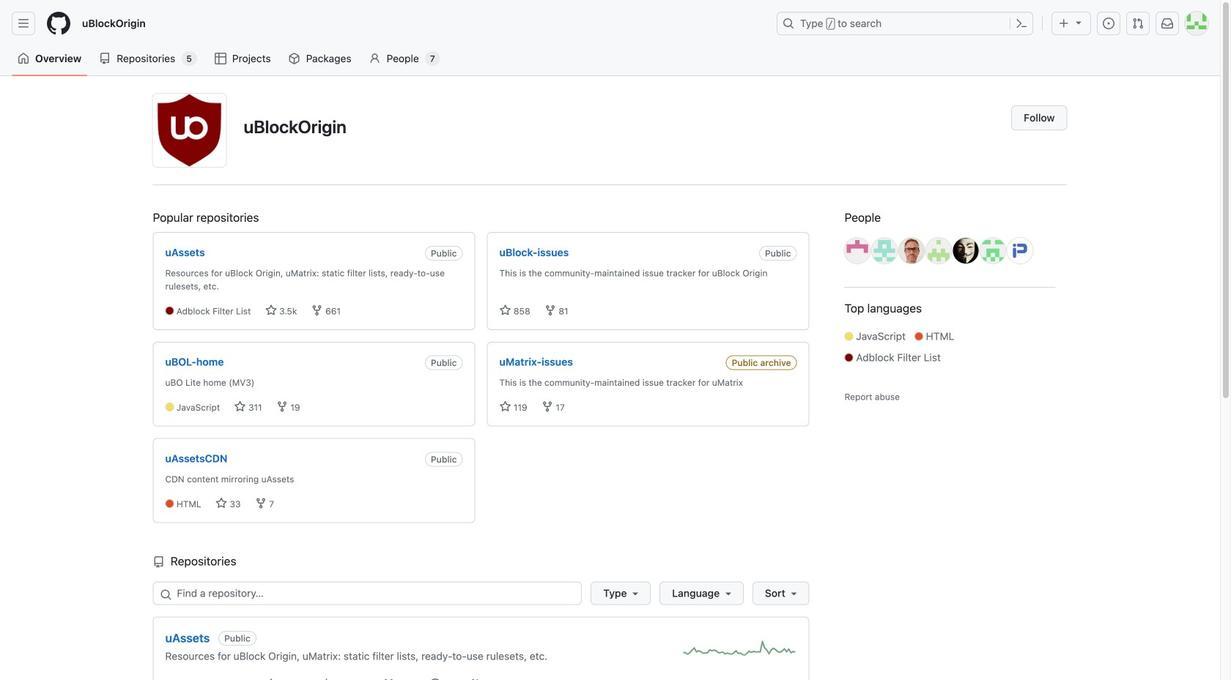 Task type: describe. For each thing, give the bounding box(es) containing it.
0 horizontal spatial stars image
[[216, 498, 227, 510]]

Follow uBlockOrigin submit
[[1012, 106, 1068, 130]]

1 horizontal spatial forks image
[[311, 305, 323, 316]]

issue opened image
[[1103, 18, 1115, 29]]

@gorhill image
[[845, 238, 870, 264]]

plus image
[[1058, 18, 1070, 29]]

@masterkia image
[[953, 238, 979, 264]]

git pull request image
[[471, 679, 482, 681]]

@piquark6046 image
[[1007, 238, 1033, 264]]

issue opened image
[[430, 679, 441, 681]]

repo image
[[99, 53, 111, 64]]

homepage image
[[47, 12, 70, 35]]

1 vertical spatial forks image
[[255, 498, 267, 510]]

@pgl image
[[899, 238, 925, 264]]

home image
[[18, 53, 29, 64]]

past year of activity element
[[683, 642, 797, 668]]

search image
[[160, 590, 172, 601]]

table image
[[215, 53, 226, 64]]

star image
[[265, 679, 277, 681]]

@peace2000 image
[[926, 238, 952, 264]]

@gwarser image
[[872, 238, 897, 264]]

0 horizontal spatial forks image
[[276, 401, 288, 413]]



Task type: locate. For each thing, give the bounding box(es) containing it.
stars image
[[265, 305, 277, 316], [500, 305, 511, 316], [500, 401, 511, 413]]

0 horizontal spatial forks image
[[255, 498, 267, 510]]

2 horizontal spatial forks image
[[545, 305, 556, 316]]

person image
[[369, 53, 381, 64]]

1 vertical spatial stars image
[[216, 498, 227, 510]]

past year of activity image
[[683, 642, 797, 664]]

triangle down image
[[1073, 16, 1085, 28]]

repo image
[[153, 557, 165, 569]]

Find a repository… search field
[[153, 582, 582, 606]]

@ublockorigin image
[[153, 94, 226, 167]]

package image
[[289, 53, 300, 64]]

forks image
[[311, 305, 323, 316], [545, 305, 556, 316], [276, 401, 288, 413]]

command palette image
[[1016, 18, 1028, 29]]

notifications image
[[1162, 18, 1173, 29]]

0 vertical spatial forks image
[[542, 401, 553, 413]]

fork image
[[383, 679, 395, 681]]

law image
[[321, 679, 332, 681]]

1 horizontal spatial forks image
[[542, 401, 553, 413]]

None search field
[[153, 582, 810, 606]]

0 vertical spatial stars image
[[234, 401, 246, 413]]

stars image
[[234, 401, 246, 413], [216, 498, 227, 510]]

@stephenhawk8054 image
[[980, 238, 1006, 264]]

git pull request image
[[1132, 18, 1144, 29]]

1 horizontal spatial stars image
[[234, 401, 246, 413]]

forks image
[[542, 401, 553, 413], [255, 498, 267, 510]]



Task type: vqa. For each thing, say whether or not it's contained in the screenshot.
the plus image
yes



